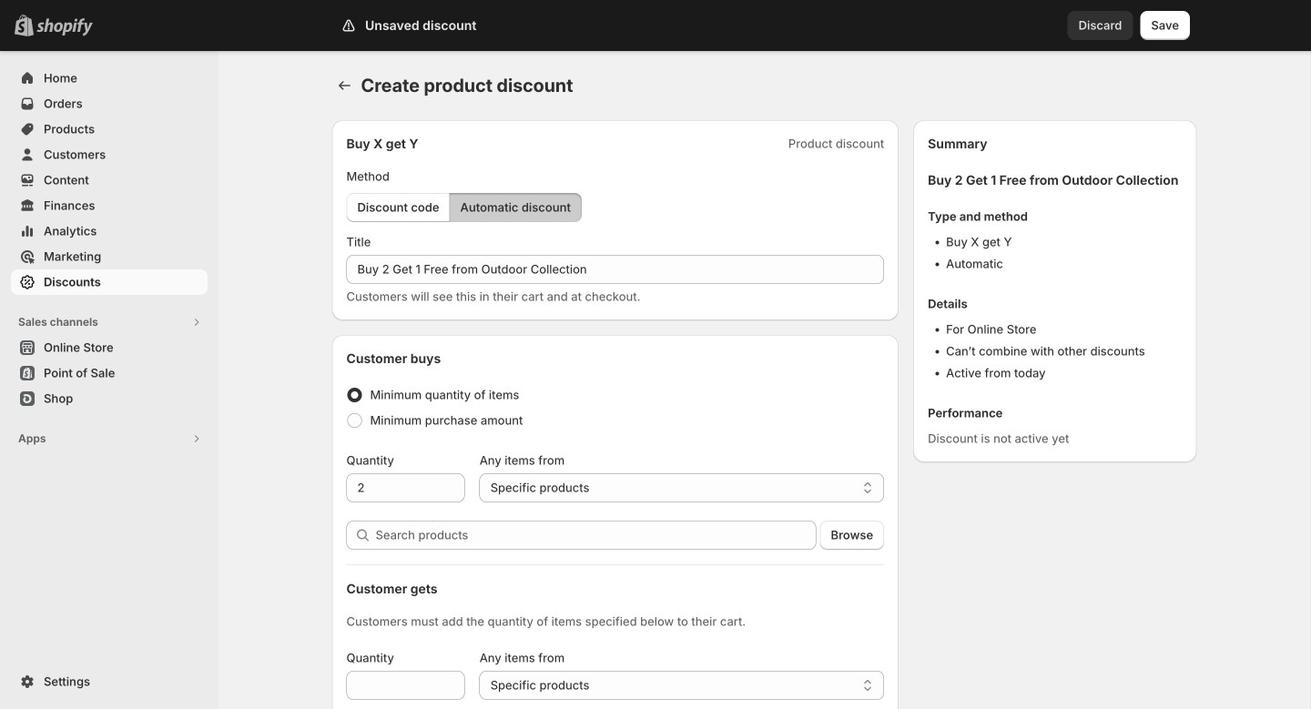 Task type: vqa. For each thing, say whether or not it's contained in the screenshot.
the Search products text field
yes



Task type: locate. For each thing, give the bounding box(es) containing it.
Search products text field
[[376, 521, 817, 550]]

None text field
[[347, 671, 465, 701]]

shopify image
[[36, 18, 93, 36]]

None text field
[[347, 255, 885, 284], [347, 474, 465, 503], [347, 255, 885, 284], [347, 474, 465, 503]]



